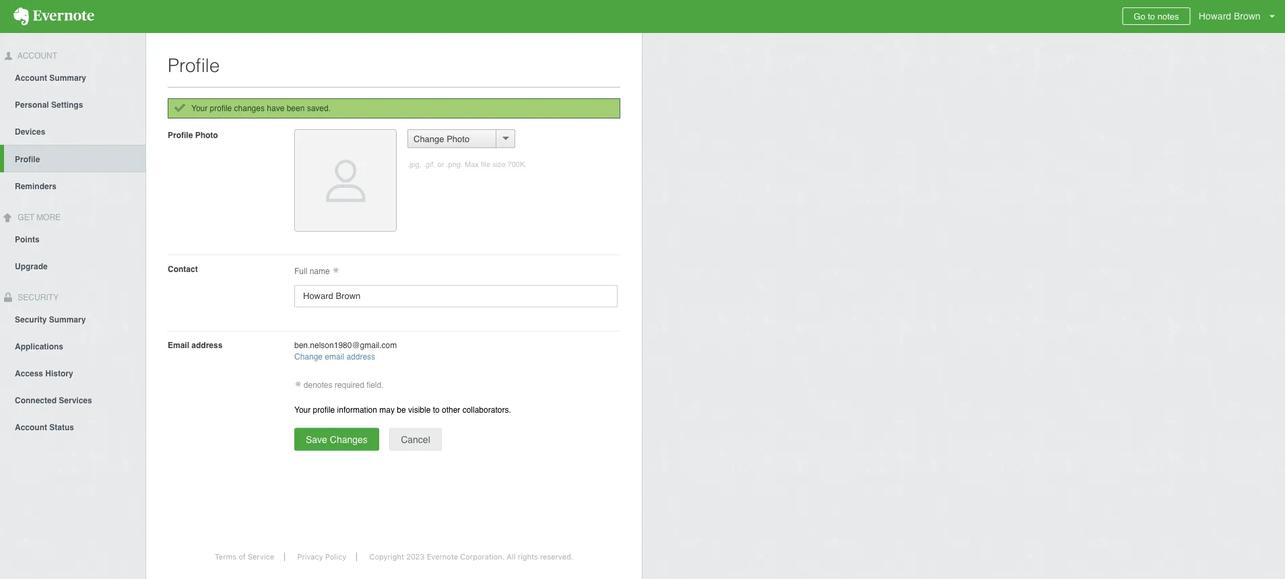 Task type: vqa. For each thing, say whether or not it's contained in the screenshot.
tree inside the Main element
no



Task type: locate. For each thing, give the bounding box(es) containing it.
your down denotes
[[294, 405, 311, 414]]

personal settings
[[15, 100, 83, 110]]

0 horizontal spatial your
[[191, 104, 208, 113]]

account up personal at the left top of page
[[15, 73, 47, 83]]

evernote
[[427, 553, 458, 561]]

1 vertical spatial summary
[[49, 315, 86, 324]]

history
[[45, 369, 73, 378]]

name
[[310, 267, 330, 276]]

change inside ben.nelson1980@gmail.com change email address
[[294, 352, 323, 362]]

howard brown
[[1199, 11, 1261, 22]]

devices link
[[0, 118, 145, 145]]

copyright
[[369, 553, 404, 561]]

account
[[15, 51, 57, 61], [15, 73, 47, 83], [15, 423, 47, 432]]

to right the go
[[1148, 11, 1155, 21]]

applications link
[[0, 332, 145, 359]]

security for security
[[15, 293, 59, 302]]

email
[[168, 341, 189, 350]]

denotes
[[304, 380, 332, 390]]

1 vertical spatial account
[[15, 73, 47, 83]]

1 horizontal spatial photo
[[447, 134, 470, 144]]

evernote image
[[0, 7, 108, 26]]

summary up personal settings link
[[49, 73, 86, 83]]

summary for security summary
[[49, 315, 86, 324]]

privacy policy link
[[287, 553, 357, 561]]

1 vertical spatial to
[[433, 405, 440, 414]]

howard
[[1199, 11, 1231, 22]]

upgrade link
[[0, 252, 145, 279]]

go to notes link
[[1122, 7, 1191, 25]]

go
[[1134, 11, 1145, 21]]

connected
[[15, 396, 57, 405]]

0 vertical spatial security
[[15, 293, 59, 302]]

notes
[[1158, 11, 1179, 21]]

get
[[18, 213, 34, 222]]

1 horizontal spatial your
[[294, 405, 311, 414]]

photo down your profile changes have been saved.
[[195, 130, 218, 140]]

0 vertical spatial your
[[191, 104, 208, 113]]

None submit
[[294, 428, 379, 451], [389, 428, 442, 451], [294, 428, 379, 451], [389, 428, 442, 451]]

1 vertical spatial your
[[294, 405, 311, 414]]

photo for profile photo
[[195, 130, 218, 140]]

0 horizontal spatial photo
[[195, 130, 218, 140]]

1 horizontal spatial address
[[346, 352, 375, 362]]

account up account summary
[[15, 51, 57, 61]]

1 vertical spatial address
[[346, 352, 375, 362]]

your up profile photo at the left of page
[[191, 104, 208, 113]]

address down ben.nelson1980@gmail.com
[[346, 352, 375, 362]]

terms of service
[[215, 553, 274, 561]]

1 vertical spatial profile
[[168, 130, 193, 140]]

change
[[414, 134, 444, 144], [294, 352, 323, 362]]

points
[[15, 235, 40, 244]]

settings
[[51, 100, 83, 110]]

1 vertical spatial profile
[[313, 405, 335, 414]]

0 horizontal spatial change
[[294, 352, 323, 362]]

account for account
[[15, 51, 57, 61]]

1 horizontal spatial to
[[1148, 11, 1155, 21]]

your profile changes have been saved.
[[191, 104, 331, 113]]

to left other
[[433, 405, 440, 414]]

profile left changes
[[210, 104, 232, 113]]

security up security summary
[[15, 293, 59, 302]]

0 horizontal spatial profile
[[210, 104, 232, 113]]

700k.
[[508, 160, 527, 169]]

photo
[[195, 130, 218, 140], [447, 134, 470, 144]]

get more
[[15, 213, 61, 222]]

address
[[192, 341, 223, 350], [346, 352, 375, 362]]

2 vertical spatial profile
[[15, 155, 40, 164]]

services
[[59, 396, 92, 405]]

change up .gif,
[[414, 134, 444, 144]]

photo up .png.
[[447, 134, 470, 144]]

0 vertical spatial account
[[15, 51, 57, 61]]

more
[[36, 213, 61, 222]]

devices
[[15, 127, 45, 137]]

0 horizontal spatial to
[[433, 405, 440, 414]]

saved.
[[307, 104, 331, 113]]

may
[[379, 405, 395, 414]]

service
[[248, 553, 274, 561]]

visible
[[408, 405, 431, 414]]

security up applications
[[15, 315, 47, 324]]

0 vertical spatial address
[[192, 341, 223, 350]]

profile
[[210, 104, 232, 113], [313, 405, 335, 414]]

summary
[[49, 73, 86, 83], [49, 315, 86, 324]]

rights
[[518, 553, 538, 561]]

copyright 2023 evernote corporation. all rights reserved.
[[369, 553, 573, 561]]

privacy policy
[[297, 553, 346, 561]]

summary for account summary
[[49, 73, 86, 83]]

privacy
[[297, 553, 323, 561]]

0 vertical spatial profile
[[210, 104, 232, 113]]

security
[[15, 293, 59, 302], [15, 315, 47, 324]]

access history
[[15, 369, 73, 378]]

access
[[15, 369, 43, 378]]

summary up applications link at the left bottom
[[49, 315, 86, 324]]

address right email
[[192, 341, 223, 350]]

full
[[294, 267, 307, 276]]

howard brown link
[[1195, 0, 1285, 33]]

required
[[335, 380, 364, 390]]

account down "connected"
[[15, 423, 47, 432]]

1 vertical spatial security
[[15, 315, 47, 324]]

your
[[191, 104, 208, 113], [294, 405, 311, 414]]

1 horizontal spatial profile
[[313, 405, 335, 414]]

profile photo
[[168, 130, 218, 140]]

2 vertical spatial account
[[15, 423, 47, 432]]

profile down denotes
[[313, 405, 335, 414]]

profile for profile link on the left top
[[15, 155, 40, 164]]

go to notes
[[1134, 11, 1179, 21]]

connected services link
[[0, 386, 145, 413]]

policy
[[325, 553, 346, 561]]

change left email
[[294, 352, 323, 362]]

1 vertical spatial change
[[294, 352, 323, 362]]

to
[[1148, 11, 1155, 21], [433, 405, 440, 414]]

.jpg,
[[408, 160, 422, 169]]

1 horizontal spatial change
[[414, 134, 444, 144]]

Full name text field
[[294, 285, 618, 307]]

profile link
[[4, 145, 145, 172]]

account status
[[15, 423, 74, 432]]

account for account summary
[[15, 73, 47, 83]]

reminders link
[[0, 172, 145, 199]]

0 vertical spatial summary
[[49, 73, 86, 83]]



Task type: describe. For each thing, give the bounding box(es) containing it.
connected services
[[15, 396, 92, 405]]

change photo
[[414, 134, 470, 144]]

account status link
[[0, 413, 145, 440]]

security summary
[[15, 315, 86, 324]]

0 vertical spatial profile
[[168, 55, 220, 76]]

have
[[267, 104, 284, 113]]

reserved.
[[540, 553, 573, 561]]

account summary link
[[0, 64, 145, 91]]

your for your profile changes have been saved.
[[191, 104, 208, 113]]

full name
[[294, 267, 332, 276]]

contact
[[168, 264, 198, 274]]

max
[[465, 160, 479, 169]]

all
[[507, 553, 516, 561]]

address inside ben.nelson1980@gmail.com change email address
[[346, 352, 375, 362]]

brown
[[1234, 11, 1261, 22]]

upgrade
[[15, 262, 48, 271]]

account summary
[[15, 73, 86, 83]]

or
[[438, 160, 444, 169]]

be
[[397, 405, 406, 414]]

email address
[[168, 341, 223, 350]]

size
[[492, 160, 506, 169]]

.jpg, .gif, or .png. max file size 700k.
[[408, 160, 527, 169]]

0 vertical spatial to
[[1148, 11, 1155, 21]]

reminders
[[15, 182, 57, 191]]

field.
[[367, 380, 384, 390]]

access history link
[[0, 359, 145, 386]]

security for security summary
[[15, 315, 47, 324]]

been
[[287, 104, 305, 113]]

your for your profile information may be visible to other collaborators.
[[294, 405, 311, 414]]

account for account status
[[15, 423, 47, 432]]

information
[[337, 405, 377, 414]]

other
[[442, 405, 460, 414]]

your profile information may be visible to other collaborators.
[[294, 405, 511, 414]]

evernote link
[[0, 0, 108, 33]]

denotes required field.
[[301, 380, 384, 390]]

photo for change photo
[[447, 134, 470, 144]]

2023
[[406, 553, 425, 561]]

change email address link
[[294, 352, 375, 362]]

0 horizontal spatial address
[[192, 341, 223, 350]]

terms
[[215, 553, 236, 561]]

points link
[[0, 225, 145, 252]]

status
[[49, 423, 74, 432]]

profile for changes
[[210, 104, 232, 113]]

.gif,
[[424, 160, 436, 169]]

changes
[[234, 104, 265, 113]]

email
[[325, 352, 344, 362]]

ben.nelson1980@gmail.com change email address
[[294, 341, 397, 362]]

profile for profile photo
[[168, 130, 193, 140]]

personal
[[15, 100, 49, 110]]

personal settings link
[[0, 91, 145, 118]]

.png.
[[446, 160, 463, 169]]

security summary link
[[0, 305, 145, 332]]

profile for information
[[313, 405, 335, 414]]

ben.nelson1980@gmail.com
[[294, 341, 397, 350]]

of
[[239, 553, 246, 561]]

corporation.
[[460, 553, 505, 561]]

collaborators.
[[463, 405, 511, 414]]

terms of service link
[[205, 553, 285, 561]]

file
[[481, 160, 490, 169]]

applications
[[15, 342, 63, 351]]

0 vertical spatial change
[[414, 134, 444, 144]]



